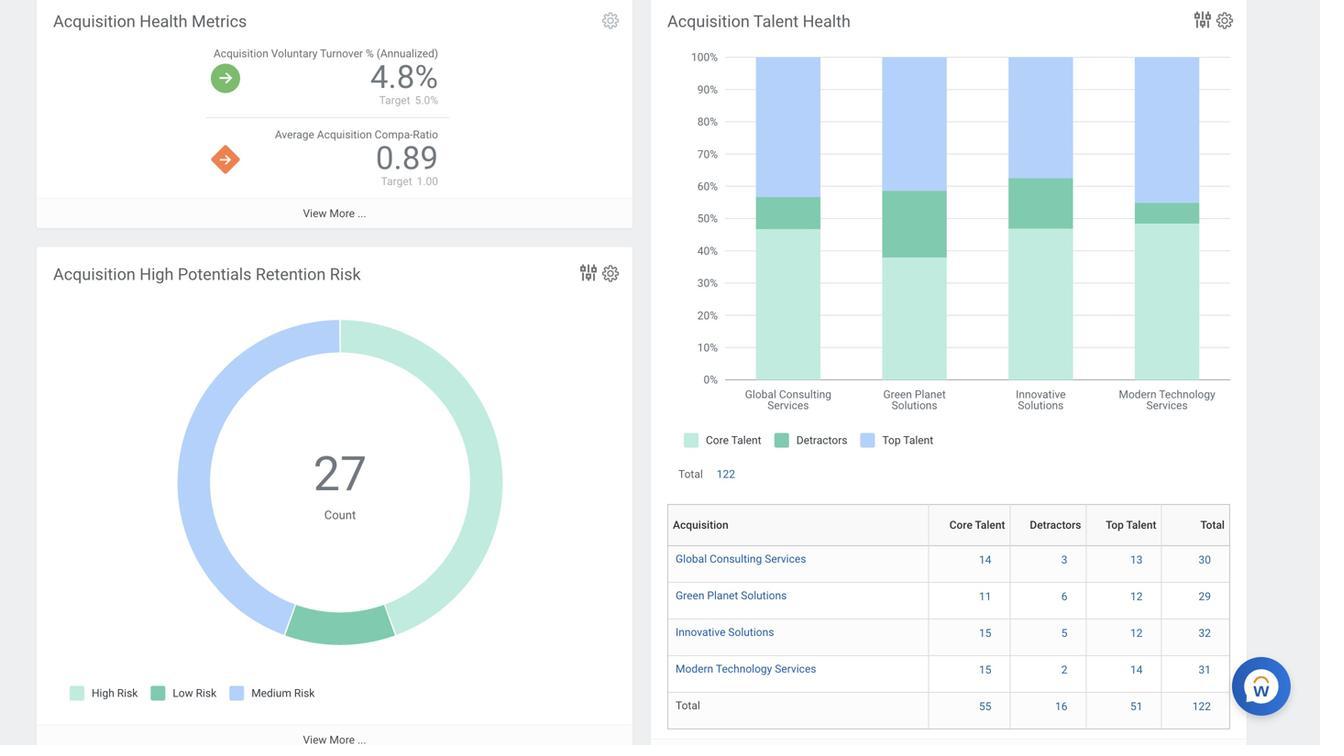 Task type: describe. For each thing, give the bounding box(es) containing it.
55 button
[[979, 700, 995, 714]]

%
[[366, 47, 374, 60]]

talent for acquisition
[[754, 12, 799, 31]]

2 health from the left
[[803, 12, 851, 31]]

neutral bad image
[[211, 145, 240, 174]]

global consulting services link
[[676, 549, 806, 566]]

1 vertical spatial total
[[1201, 519, 1225, 532]]

55
[[979, 700, 992, 713]]

acquisition for acquisition health metrics
[[53, 12, 136, 31]]

16 button
[[1056, 700, 1071, 714]]

configure and view chart data image for acquisition talent health
[[1192, 9, 1214, 31]]

global consulting services
[[676, 553, 806, 566]]

1.00
[[417, 175, 438, 188]]

2
[[1062, 664, 1068, 677]]

average acquisition compa-ratio
[[275, 128, 438, 141]]

acquisition high potentials retention risk
[[53, 265, 361, 284]]

31
[[1199, 664, 1211, 677]]

top talent
[[1106, 519, 1157, 532]]

acquisition voluntary turnover % (annualized)
[[214, 47, 438, 60]]

11 button
[[979, 589, 995, 604]]

talent for top
[[1127, 519, 1157, 532]]

total button
[[1167, 519, 1225, 532]]

acquisition health metrics
[[53, 12, 247, 31]]

total for 122
[[679, 468, 703, 481]]

configure acquisition talent health image
[[1215, 11, 1235, 31]]

1 vertical spatial 14
[[1131, 664, 1143, 677]]

32
[[1199, 627, 1211, 640]]

metrics
[[192, 12, 247, 31]]

risk
[[330, 265, 361, 284]]

acquisition button
[[673, 505, 936, 546]]

modern technology services
[[676, 663, 817, 676]]

1 horizontal spatial 122 button
[[1193, 700, 1214, 714]]

0 vertical spatial 122 button
[[717, 467, 738, 482]]

acquisition for acquisition voluntary turnover % (annualized)
[[214, 47, 269, 60]]

innovative
[[676, 626, 726, 639]]

5
[[1062, 627, 1068, 640]]

green
[[676, 589, 705, 602]]

acquisition for acquisition high potentials retention risk
[[53, 265, 136, 284]]

12 button for 32
[[1131, 626, 1146, 641]]

high
[[140, 265, 174, 284]]

neutral good image
[[211, 64, 240, 93]]

27 count
[[313, 447, 367, 522]]

29 button
[[1199, 589, 1214, 604]]

view more ... link
[[37, 198, 633, 228]]

configure acquisition high potentials retention risk image
[[601, 264, 621, 284]]

13
[[1131, 554, 1143, 567]]

0 vertical spatial 14 button
[[979, 553, 995, 568]]

(annualized)
[[377, 47, 438, 60]]

average
[[275, 128, 314, 141]]

target for 4.8%
[[379, 94, 410, 107]]

3 button
[[1062, 553, 1071, 568]]

acquisition talent health
[[668, 12, 851, 31]]

solutions inside the green planet solutions link
[[741, 589, 787, 602]]

15 for 2
[[979, 664, 992, 677]]

122 for top 122 button
[[717, 468, 735, 481]]

view more ...
[[303, 207, 366, 220]]

talent for core
[[975, 519, 1006, 532]]

core talent button
[[934, 504, 1017, 545]]

compa-
[[375, 128, 413, 141]]

4.8% target 5.0%
[[370, 58, 438, 107]]

total element
[[676, 696, 700, 712]]

11
[[979, 590, 992, 603]]

30 button
[[1199, 553, 1214, 568]]

51 button
[[1131, 700, 1146, 714]]

0 horizontal spatial 14
[[979, 554, 992, 567]]

services for modern technology services
[[775, 663, 817, 676]]

total for 55
[[676, 700, 700, 712]]

32 button
[[1199, 626, 1214, 641]]

retention
[[256, 265, 326, 284]]

30
[[1199, 554, 1211, 567]]



Task type: vqa. For each thing, say whether or not it's contained in the screenshot.
chevron right image
no



Task type: locate. For each thing, give the bounding box(es) containing it.
0 vertical spatial total
[[679, 468, 703, 481]]

0 horizontal spatial 14 button
[[979, 553, 995, 568]]

target left 1.00
[[381, 175, 412, 188]]

5 button
[[1062, 626, 1071, 641]]

core
[[950, 519, 973, 532]]

1 15 button from the top
[[979, 626, 995, 641]]

target inside 4.8% target 5.0%
[[379, 94, 410, 107]]

services right the technology
[[775, 663, 817, 676]]

0 vertical spatial 122
[[717, 468, 735, 481]]

0 horizontal spatial configure and view chart data image
[[578, 262, 600, 284]]

1 vertical spatial 15 button
[[979, 663, 995, 678]]

detractors button
[[1016, 504, 1094, 545]]

15 button down 11 "button"
[[979, 626, 995, 641]]

122 button
[[717, 467, 738, 482], [1193, 700, 1214, 714]]

0.89
[[376, 139, 438, 177]]

green planet solutions
[[676, 589, 787, 602]]

12 button down 13 button
[[1131, 589, 1146, 604]]

2 15 from the top
[[979, 664, 992, 677]]

1 vertical spatial 14 button
[[1131, 663, 1146, 678]]

0 horizontal spatial health
[[140, 12, 188, 31]]

0.89 target 1.00
[[376, 139, 438, 188]]

health
[[140, 12, 188, 31], [803, 12, 851, 31]]

acquisition for acquisition talent health
[[668, 12, 750, 31]]

6
[[1062, 590, 1068, 603]]

0 vertical spatial configure and view chart data image
[[1192, 9, 1214, 31]]

total up the 30 button
[[1201, 519, 1225, 532]]

0 vertical spatial 14
[[979, 554, 992, 567]]

2 button
[[1062, 663, 1071, 678]]

configure acquisition health metrics image
[[601, 11, 621, 31]]

122 button up the global consulting services link
[[717, 467, 738, 482]]

1 horizontal spatial 14
[[1131, 664, 1143, 677]]

15 button for 2
[[979, 663, 995, 678]]

total up global
[[679, 468, 703, 481]]

0 horizontal spatial 122 button
[[717, 467, 738, 482]]

configure and view chart data image
[[1192, 9, 1214, 31], [578, 262, 600, 284]]

view
[[303, 207, 327, 220]]

15 button
[[979, 626, 995, 641], [979, 663, 995, 678]]

12 button for 29
[[1131, 589, 1146, 604]]

configure and view chart data image left configure acquisition talent health icon
[[1192, 9, 1214, 31]]

total down modern on the bottom
[[676, 700, 700, 712]]

1 vertical spatial solutions
[[729, 626, 774, 639]]

1 vertical spatial 15
[[979, 664, 992, 677]]

0 vertical spatial target
[[379, 94, 410, 107]]

configure and view chart data image for acquisition high potentials retention risk
[[578, 262, 600, 284]]

potentials
[[178, 265, 252, 284]]

14 up 51
[[1131, 664, 1143, 677]]

122 button down 31
[[1193, 700, 1214, 714]]

1 vertical spatial 12
[[1131, 627, 1143, 640]]

15 for 5
[[979, 627, 992, 640]]

acquisition
[[53, 12, 136, 31], [668, 12, 750, 31], [214, 47, 269, 60], [317, 128, 372, 141], [53, 265, 136, 284], [673, 519, 729, 532]]

0 vertical spatial 15
[[979, 627, 992, 640]]

122
[[717, 468, 735, 481], [1193, 700, 1211, 713]]

solutions inside innovative solutions link
[[729, 626, 774, 639]]

12 down 13 button
[[1131, 590, 1143, 603]]

1 vertical spatial 122
[[1193, 700, 1211, 713]]

0 vertical spatial 15 button
[[979, 626, 995, 641]]

1 health from the left
[[140, 12, 188, 31]]

14 button
[[979, 553, 995, 568], [1131, 663, 1146, 678]]

detractors
[[1030, 519, 1082, 532]]

1 vertical spatial services
[[775, 663, 817, 676]]

top
[[1106, 519, 1124, 532]]

1 vertical spatial 122 button
[[1193, 700, 1214, 714]]

29
[[1199, 590, 1211, 603]]

target
[[379, 94, 410, 107], [381, 175, 412, 188]]

12 button left 32
[[1131, 626, 1146, 641]]

14 down core talent
[[979, 554, 992, 567]]

1 horizontal spatial health
[[803, 12, 851, 31]]

1 12 from the top
[[1131, 590, 1143, 603]]

1 vertical spatial configure and view chart data image
[[578, 262, 600, 284]]

2 12 from the top
[[1131, 627, 1143, 640]]

15 up '55'
[[979, 664, 992, 677]]

0 vertical spatial 12 button
[[1131, 589, 1146, 604]]

14 button down core talent
[[979, 553, 995, 568]]

12 left 32
[[1131, 627, 1143, 640]]

2 vertical spatial total
[[676, 700, 700, 712]]

27
[[313, 447, 367, 502]]

0 horizontal spatial 122
[[717, 468, 735, 481]]

services down "acquisition" button
[[765, 553, 806, 566]]

27 button
[[313, 443, 370, 506]]

0 vertical spatial 12
[[1131, 590, 1143, 603]]

count
[[324, 508, 356, 522]]

modern technology services link
[[676, 659, 817, 676]]

ratio
[[413, 128, 438, 141]]

...
[[358, 207, 366, 220]]

top talent button
[[1092, 504, 1169, 545]]

total
[[679, 468, 703, 481], [1201, 519, 1225, 532], [676, 700, 700, 712]]

3
[[1062, 554, 1068, 567]]

2 15 button from the top
[[979, 663, 995, 678]]

31 button
[[1199, 663, 1214, 678]]

services
[[765, 553, 806, 566], [775, 663, 817, 676]]

acquisition high potentials retention risk element
[[37, 247, 633, 746]]

configure and view chart data image left configure acquisition high potentials retention risk image
[[578, 262, 600, 284]]

14 button up 51
[[1131, 663, 1146, 678]]

innovative solutions
[[676, 626, 774, 639]]

15 button for 5
[[979, 626, 995, 641]]

2 12 button from the top
[[1131, 626, 1146, 641]]

global
[[676, 553, 707, 566]]

12 button
[[1131, 589, 1146, 604], [1131, 626, 1146, 641]]

1 vertical spatial 12 button
[[1131, 626, 1146, 641]]

6 button
[[1062, 589, 1071, 604]]

green planet solutions link
[[676, 586, 787, 602]]

1 horizontal spatial 122
[[1193, 700, 1211, 713]]

5.0%
[[415, 94, 438, 107]]

15
[[979, 627, 992, 640], [979, 664, 992, 677]]

1 vertical spatial target
[[381, 175, 412, 188]]

1 horizontal spatial configure and view chart data image
[[1192, 9, 1214, 31]]

solutions
[[741, 589, 787, 602], [729, 626, 774, 639]]

talent
[[754, 12, 799, 31], [975, 519, 1006, 532], [1127, 519, 1157, 532]]

technology
[[716, 663, 772, 676]]

1 horizontal spatial talent
[[975, 519, 1006, 532]]

planet
[[707, 589, 739, 602]]

2 horizontal spatial talent
[[1127, 519, 1157, 532]]

modern
[[676, 663, 714, 676]]

innovative solutions link
[[676, 622, 774, 639]]

voluntary
[[271, 47, 318, 60]]

12
[[1131, 590, 1143, 603], [1131, 627, 1143, 640]]

configure and view chart data image inside acquisition high potentials retention risk element
[[578, 262, 600, 284]]

target inside 0.89 target 1.00
[[381, 175, 412, 188]]

1 12 button from the top
[[1131, 589, 1146, 604]]

consulting
[[710, 553, 762, 566]]

122 for rightmost 122 button
[[1193, 700, 1211, 713]]

0 horizontal spatial talent
[[754, 12, 799, 31]]

target for 0.89
[[381, 175, 412, 188]]

solutions right the planet
[[741, 589, 787, 602]]

0 vertical spatial solutions
[[741, 589, 787, 602]]

turnover
[[320, 47, 363, 60]]

core talent
[[950, 519, 1006, 532]]

122 up the global consulting services link
[[717, 468, 735, 481]]

13 button
[[1131, 553, 1146, 568]]

4.8%
[[370, 58, 438, 96]]

15 down 11 "button"
[[979, 627, 992, 640]]

acquisition inside button
[[673, 519, 729, 532]]

15 button up '55'
[[979, 663, 995, 678]]

target left 5.0%
[[379, 94, 410, 107]]

12 for 32
[[1131, 627, 1143, 640]]

acquisition health metrics element
[[37, 0, 633, 228]]

1 15 from the top
[[979, 627, 992, 640]]

services for global consulting services
[[765, 553, 806, 566]]

12 for 29
[[1131, 590, 1143, 603]]

16
[[1056, 700, 1068, 713]]

more
[[330, 207, 355, 220]]

solutions up modern technology services link at bottom
[[729, 626, 774, 639]]

122 down 31
[[1193, 700, 1211, 713]]

14
[[979, 554, 992, 567], [1131, 664, 1143, 677]]

0 vertical spatial services
[[765, 553, 806, 566]]

51
[[1131, 700, 1143, 713]]

1 horizontal spatial 14 button
[[1131, 663, 1146, 678]]



